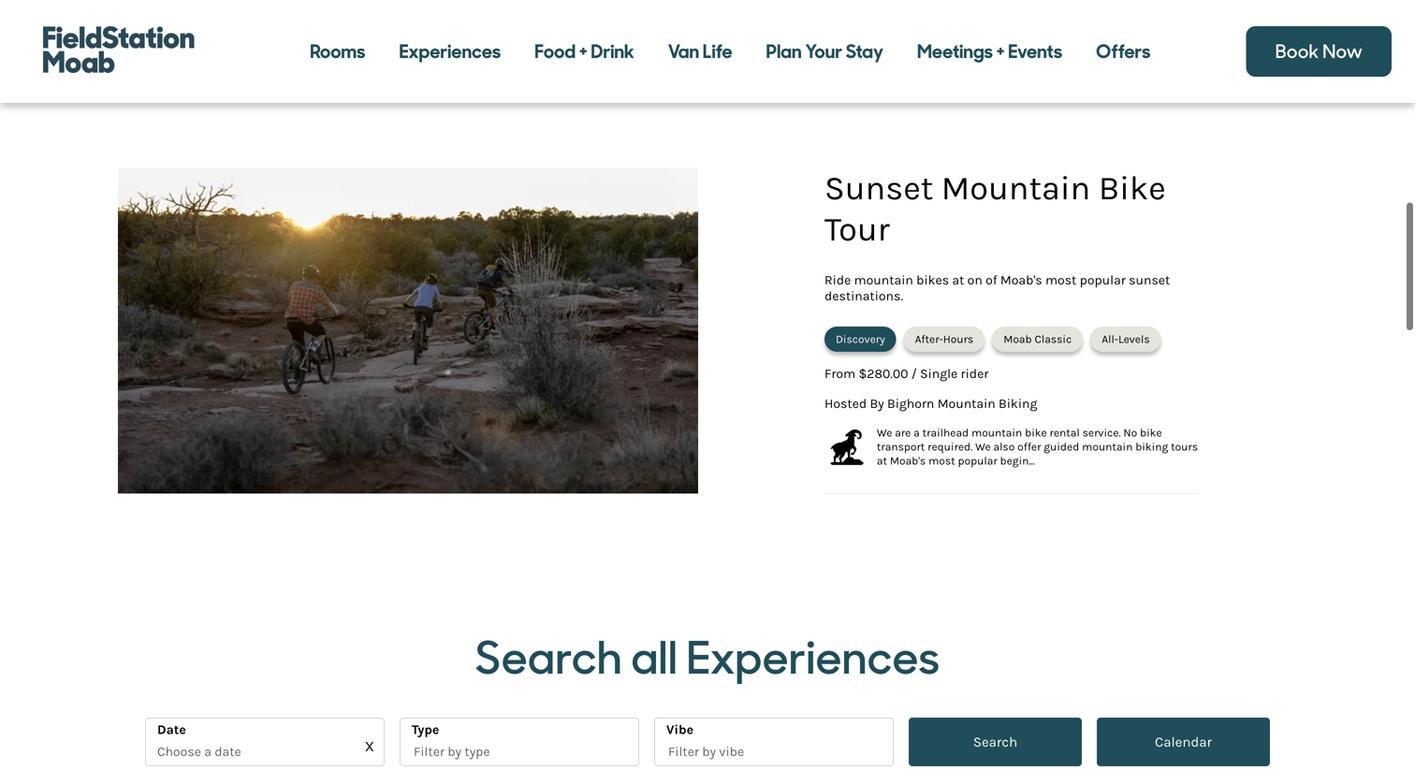 Task type: locate. For each thing, give the bounding box(es) containing it.
are down bighorn
[[895, 426, 911, 439]]

filter for filter by type
[[414, 744, 444, 759]]

plan
[[766, 39, 802, 64]]

no
[[524, 7, 538, 20], [1123, 426, 1137, 439]]

Date field
[[146, 738, 384, 765]]

filter
[[414, 744, 444, 759], [668, 744, 699, 759]]

x button
[[365, 738, 374, 755]]

sunset
[[825, 168, 933, 208]]

0 vertical spatial most
[[329, 35, 356, 48]]

0 horizontal spatial service.
[[483, 7, 522, 20]]

filter inside type filter by type
[[414, 744, 444, 759]]

a up rooms link at top left
[[315, 7, 321, 20]]

+
[[579, 39, 587, 64], [996, 39, 1005, 64]]

2 vertical spatial most
[[928, 454, 955, 467]]

0 horizontal spatial rental
[[451, 7, 481, 20]]

1 horizontal spatial a
[[914, 426, 920, 439]]

life
[[703, 39, 732, 64]]

destinations.
[[825, 288, 903, 303]]

plan your stay link
[[749, 23, 900, 80]]

begin... down the biking
[[1000, 454, 1035, 467]]

a
[[315, 7, 321, 20], [914, 426, 920, 439]]

1 horizontal spatial are
[[895, 426, 911, 439]]

0 vertical spatial moab's
[[291, 35, 327, 48]]

1 horizontal spatial transport
[[877, 440, 925, 453]]

1 vertical spatial mountain
[[937, 396, 996, 411]]

+ left events
[[996, 39, 1005, 64]]

at inside ride mountain bikes at on of moab's most popular sunset destinations.
[[952, 272, 964, 288]]

stay
[[846, 39, 883, 64]]

+ right food
[[579, 39, 587, 64]]

most
[[329, 35, 356, 48], [1045, 272, 1077, 288], [928, 454, 955, 467]]

0 horizontal spatial no
[[524, 7, 538, 20]]

discovery button
[[825, 326, 896, 352]]

are up rooms link at top left
[[296, 7, 312, 20]]

classic
[[1035, 332, 1072, 346]]

0 horizontal spatial we are a trailhead mountain bike rental service. no bike transport required. we also offer guided mountain biking tours at moab's most popular begin...
[[278, 7, 599, 48]]

by
[[870, 396, 884, 411]]

1 horizontal spatial no
[[1123, 426, 1137, 439]]

mountain
[[941, 168, 1091, 208], [937, 396, 996, 411]]

1 horizontal spatial service.
[[1082, 426, 1121, 439]]

0 horizontal spatial offer
[[418, 21, 442, 34]]

by
[[448, 744, 461, 759], [702, 744, 716, 759]]

0 vertical spatial biking
[[536, 21, 569, 34]]

also right rooms link at top left
[[394, 21, 416, 34]]

by inside type filter by type
[[448, 744, 461, 759]]

bike
[[426, 7, 448, 20], [541, 7, 563, 20], [1025, 426, 1047, 439], [1140, 426, 1162, 439]]

0 vertical spatial trailhead
[[323, 7, 370, 20]]

single
[[920, 366, 958, 381]]

also
[[394, 21, 416, 34], [993, 440, 1015, 453]]

bike
[[1099, 168, 1166, 208]]

biking
[[536, 21, 569, 34], [1135, 440, 1168, 453]]

popular inside ride mountain bikes at on of moab's most popular sunset destinations.
[[1080, 272, 1126, 288]]

0 horizontal spatial +
[[579, 39, 587, 64]]

x
[[365, 738, 374, 755]]

0 vertical spatial service.
[[483, 7, 522, 20]]

trailhead
[[323, 7, 370, 20], [922, 426, 969, 439]]

by inside vibe filter by vibe
[[702, 744, 716, 759]]

begin... right rooms link at top left
[[401, 35, 436, 48]]

1 vertical spatial popular
[[1080, 272, 1126, 288]]

1 horizontal spatial offer
[[1017, 440, 1041, 453]]

1 horizontal spatial required.
[[928, 440, 973, 453]]

1 horizontal spatial +
[[996, 39, 1005, 64]]

meetings + events link
[[900, 23, 1079, 80]]

required. down hosted by bighorn mountain biking
[[928, 440, 973, 453]]

tours
[[572, 21, 599, 34], [1171, 440, 1198, 453]]

transport up rooms
[[278, 21, 326, 34]]

food + drink link
[[518, 23, 651, 80]]

1 by from the left
[[448, 744, 461, 759]]

required. up rooms
[[329, 21, 374, 34]]

trailhead up rooms link at top left
[[323, 7, 370, 20]]

0 vertical spatial rental
[[451, 7, 481, 20]]

0 vertical spatial a
[[315, 7, 321, 20]]

hosted
[[825, 396, 867, 411]]

1 vertical spatial at
[[952, 272, 964, 288]]

0 horizontal spatial are
[[296, 7, 312, 20]]

1 filter from the left
[[414, 744, 444, 759]]

1 horizontal spatial experiences
[[686, 628, 940, 687]]

mountain inside ride mountain bikes at on of moab's most popular sunset destinations.
[[854, 272, 913, 288]]

rooms
[[310, 39, 365, 64]]

date
[[157, 722, 186, 737]]

0 horizontal spatial trailhead
[[323, 7, 370, 20]]

popular
[[359, 35, 398, 48], [1080, 272, 1126, 288], [958, 454, 997, 467]]

1 horizontal spatial moab's
[[890, 454, 926, 467]]

bikes
[[916, 272, 949, 288]]

0 horizontal spatial by
[[448, 744, 461, 759]]

all-levels
[[1102, 332, 1150, 346]]

filter inside vibe filter by vibe
[[668, 744, 699, 759]]

moab classic button
[[992, 326, 1083, 352]]

0 horizontal spatial most
[[329, 35, 356, 48]]

type
[[412, 722, 439, 737]]

transport down bighorn
[[877, 440, 925, 453]]

by left type
[[448, 744, 461, 759]]

1 vertical spatial a
[[914, 426, 920, 439]]

1 horizontal spatial popular
[[958, 454, 997, 467]]

drink
[[591, 39, 634, 64]]

all
[[631, 628, 677, 687]]

0 vertical spatial begin...
[[401, 35, 436, 48]]

service.
[[483, 7, 522, 20], [1082, 426, 1121, 439]]

2 filter from the left
[[668, 744, 699, 759]]

0 vertical spatial mountain
[[941, 168, 1091, 208]]

/
[[911, 366, 917, 381]]

search
[[475, 628, 622, 687], [973, 733, 1017, 750]]

vibe filter by vibe
[[666, 722, 744, 759]]

1 vertical spatial guided
[[1044, 440, 1079, 453]]

0 vertical spatial search
[[475, 628, 622, 687]]

1 horizontal spatial tours
[[1171, 440, 1198, 453]]

0 horizontal spatial experiences
[[399, 39, 501, 64]]

0 vertical spatial are
[[296, 7, 312, 20]]

1 horizontal spatial at
[[877, 454, 887, 467]]

vibe
[[666, 722, 694, 737]]

filter down type
[[414, 744, 444, 759]]

van
[[668, 39, 699, 64]]

0 horizontal spatial required.
[[329, 21, 374, 34]]

2 horizontal spatial at
[[952, 272, 964, 288]]

0 vertical spatial experiences
[[399, 39, 501, 64]]

moab's inside ride mountain bikes at on of moab's most popular sunset destinations.
[[1000, 272, 1042, 288]]

1 horizontal spatial most
[[928, 454, 955, 467]]

experiences link
[[382, 23, 518, 80]]

1 vertical spatial search
[[973, 733, 1017, 750]]

0 horizontal spatial filter
[[414, 744, 444, 759]]

van life link
[[651, 23, 749, 80]]

rental
[[451, 7, 481, 20], [1050, 426, 1080, 439]]

search inside button
[[973, 733, 1017, 750]]

at
[[278, 35, 288, 48], [952, 272, 964, 288], [877, 454, 887, 467]]

2 horizontal spatial moab's
[[1000, 272, 1042, 288]]

0 horizontal spatial guided
[[445, 21, 480, 34]]

experiences
[[399, 39, 501, 64], [686, 628, 940, 687]]

guided
[[445, 21, 480, 34], [1044, 440, 1079, 453]]

filter down "vibe"
[[668, 744, 699, 759]]

0 vertical spatial no
[[524, 7, 538, 20]]

at left on
[[952, 272, 964, 288]]

0 horizontal spatial also
[[394, 21, 416, 34]]

1 horizontal spatial trailhead
[[922, 426, 969, 439]]

0 horizontal spatial begin...
[[401, 35, 436, 48]]

offer
[[418, 21, 442, 34], [1017, 440, 1041, 453]]

are
[[296, 7, 312, 20], [895, 426, 911, 439]]

calendar
[[1155, 733, 1212, 750]]

we are a trailhead mountain bike rental service. no bike transport required. we also offer guided mountain biking tours at moab's most popular begin...
[[278, 7, 599, 48], [877, 426, 1198, 467]]

by left vibe
[[702, 744, 716, 759]]

1 vertical spatial also
[[993, 440, 1015, 453]]

a down bighorn
[[914, 426, 920, 439]]

1 vertical spatial most
[[1045, 272, 1077, 288]]

required.
[[329, 21, 374, 34], [928, 440, 973, 453]]

1 vertical spatial are
[[895, 426, 911, 439]]

filter for filter by vibe
[[668, 744, 699, 759]]

2 + from the left
[[996, 39, 1005, 64]]

2 horizontal spatial most
[[1045, 272, 1077, 288]]

0 vertical spatial transport
[[278, 21, 326, 34]]

2 by from the left
[[702, 744, 716, 759]]

1 + from the left
[[579, 39, 587, 64]]

search all experiences
[[475, 628, 940, 687]]

also down the biking
[[993, 440, 1015, 453]]

0 vertical spatial offer
[[418, 21, 442, 34]]

0 horizontal spatial search
[[475, 628, 622, 687]]

1 horizontal spatial we are a trailhead mountain bike rental service. no bike transport required. we also offer guided mountain biking tours at moab's most popular begin...
[[877, 426, 1198, 467]]

2 horizontal spatial popular
[[1080, 272, 1126, 288]]

begin...
[[401, 35, 436, 48], [1000, 454, 1035, 467]]

book now link
[[1246, 26, 1392, 77]]

1 horizontal spatial begin...
[[1000, 454, 1035, 467]]

1 horizontal spatial biking
[[1135, 440, 1168, 453]]

1 vertical spatial moab's
[[1000, 272, 1042, 288]]

transport
[[278, 21, 326, 34], [877, 440, 925, 453]]

1 horizontal spatial filter
[[668, 744, 699, 759]]

trailhead down hosted by bighorn mountain biking
[[922, 426, 969, 439]]

mountain
[[372, 7, 423, 20], [483, 21, 534, 34], [854, 272, 913, 288], [971, 426, 1022, 439], [1082, 440, 1133, 453]]

1 vertical spatial rental
[[1050, 426, 1080, 439]]

type filter by type
[[412, 722, 490, 759]]

1 vertical spatial begin...
[[1000, 454, 1035, 467]]

1 horizontal spatial guided
[[1044, 440, 1079, 453]]

at right we are a trailhead mountain bike rental service. no bike transport required. we also offer guided mountain biking tours at moab's most popular beginner to intermediate trail systems. icon
[[877, 454, 887, 467]]

at left rooms link at top left
[[278, 35, 288, 48]]

0 horizontal spatial popular
[[359, 35, 398, 48]]

$280.00
[[859, 366, 908, 381]]

0 vertical spatial guided
[[445, 21, 480, 34]]

0 horizontal spatial tours
[[572, 21, 599, 34]]

all-
[[1102, 332, 1118, 346]]

1 horizontal spatial search
[[973, 733, 1017, 750]]

0 vertical spatial tours
[[572, 21, 599, 34]]

0 horizontal spatial at
[[278, 35, 288, 48]]

1 vertical spatial we are a trailhead mountain bike rental service. no bike transport required. we also offer guided mountain biking tours at moab's most popular begin...
[[877, 426, 1198, 467]]

1 horizontal spatial by
[[702, 744, 716, 759]]

1 vertical spatial no
[[1123, 426, 1137, 439]]



Task type: describe. For each thing, give the bounding box(es) containing it.
0 vertical spatial popular
[[359, 35, 398, 48]]

2 vertical spatial popular
[[958, 454, 997, 467]]

book now
[[1275, 39, 1363, 64]]

0 vertical spatial required.
[[329, 21, 374, 34]]

we are a trailhead mountain bike rental service. no bike transport required. we also offer guided mountain biking tours at moab's most popular beginner to intermediate trail systems. image
[[824, 426, 869, 471]]

bighorn
[[887, 396, 934, 411]]

0 vertical spatial we are a trailhead mountain bike rental service. no bike transport required. we also offer guided mountain biking tours at moab's most popular begin...
[[278, 7, 599, 48]]

most inside ride mountain bikes at on of moab's most popular sunset destinations.
[[1045, 272, 1077, 288]]

all-levels button
[[1090, 326, 1161, 352]]

0 horizontal spatial moab's
[[291, 35, 327, 48]]

your
[[805, 39, 842, 64]]

0 horizontal spatial a
[[315, 7, 321, 20]]

by for type
[[448, 744, 461, 759]]

offers
[[1096, 39, 1151, 64]]

discovery
[[836, 332, 885, 346]]

moab
[[1003, 332, 1032, 346]]

from $280.00 / single rider
[[825, 366, 989, 381]]

hours
[[943, 332, 974, 346]]

now
[[1322, 39, 1363, 64]]

moab classic
[[1003, 332, 1072, 346]]

tour
[[825, 209, 890, 249]]

0 vertical spatial at
[[278, 35, 288, 48]]

1 vertical spatial experiences
[[686, 628, 940, 687]]

offers link
[[1079, 23, 1167, 80]]

by for vibe
[[702, 744, 716, 759]]

1 vertical spatial tours
[[1171, 440, 1198, 453]]

van life
[[668, 39, 732, 64]]

+ for drink
[[579, 39, 587, 64]]

vibe
[[719, 744, 744, 759]]

search for search
[[973, 733, 1017, 750]]

0 horizontal spatial biking
[[536, 21, 569, 34]]

book
[[1275, 39, 1319, 64]]

1 vertical spatial required.
[[928, 440, 973, 453]]

1 vertical spatial trailhead
[[922, 426, 969, 439]]

after-
[[915, 332, 943, 346]]

levels
[[1118, 332, 1150, 346]]

search for search all experiences
[[475, 628, 622, 687]]

meetings + events
[[917, 39, 1062, 64]]

of
[[986, 272, 997, 288]]

mountain inside the sunset mountain bike tour
[[941, 168, 1091, 208]]

events
[[1008, 39, 1062, 64]]

search button
[[909, 718, 1082, 766]]

1 horizontal spatial also
[[993, 440, 1015, 453]]

0 horizontal spatial transport
[[278, 21, 326, 34]]

food + drink
[[535, 39, 634, 64]]

ride mountain bikes at on of moab's most popular sunset destinations.
[[825, 272, 1170, 303]]

plan your stay
[[766, 39, 883, 64]]

1 vertical spatial offer
[[1017, 440, 1041, 453]]

1 horizontal spatial rental
[[1050, 426, 1080, 439]]

0 vertical spatial also
[[394, 21, 416, 34]]

after-hours
[[915, 332, 974, 346]]

on
[[967, 272, 982, 288]]

sunset mountain bike tour image
[[118, 137, 698, 524]]

biking
[[999, 396, 1037, 411]]

rooms link
[[293, 23, 382, 80]]

sunset
[[1129, 272, 1170, 288]]

1 vertical spatial biking
[[1135, 440, 1168, 453]]

hosted by bighorn mountain biking
[[825, 396, 1037, 411]]

after-hours button
[[904, 326, 985, 352]]

ride
[[825, 272, 851, 288]]

meetings
[[917, 39, 993, 64]]

2 vertical spatial at
[[877, 454, 887, 467]]

from
[[825, 366, 856, 381]]

sunset mountain bike tour
[[825, 168, 1166, 249]]

type
[[465, 744, 490, 759]]

food
[[535, 39, 576, 64]]

calendar button
[[1097, 718, 1270, 766]]

1 vertical spatial transport
[[877, 440, 925, 453]]

rider
[[961, 366, 989, 381]]

2 vertical spatial moab's
[[890, 454, 926, 467]]

+ for events
[[996, 39, 1005, 64]]

1 vertical spatial service.
[[1082, 426, 1121, 439]]



Task type: vqa. For each thing, say whether or not it's contained in the screenshot.
the rightmost trailhead
yes



